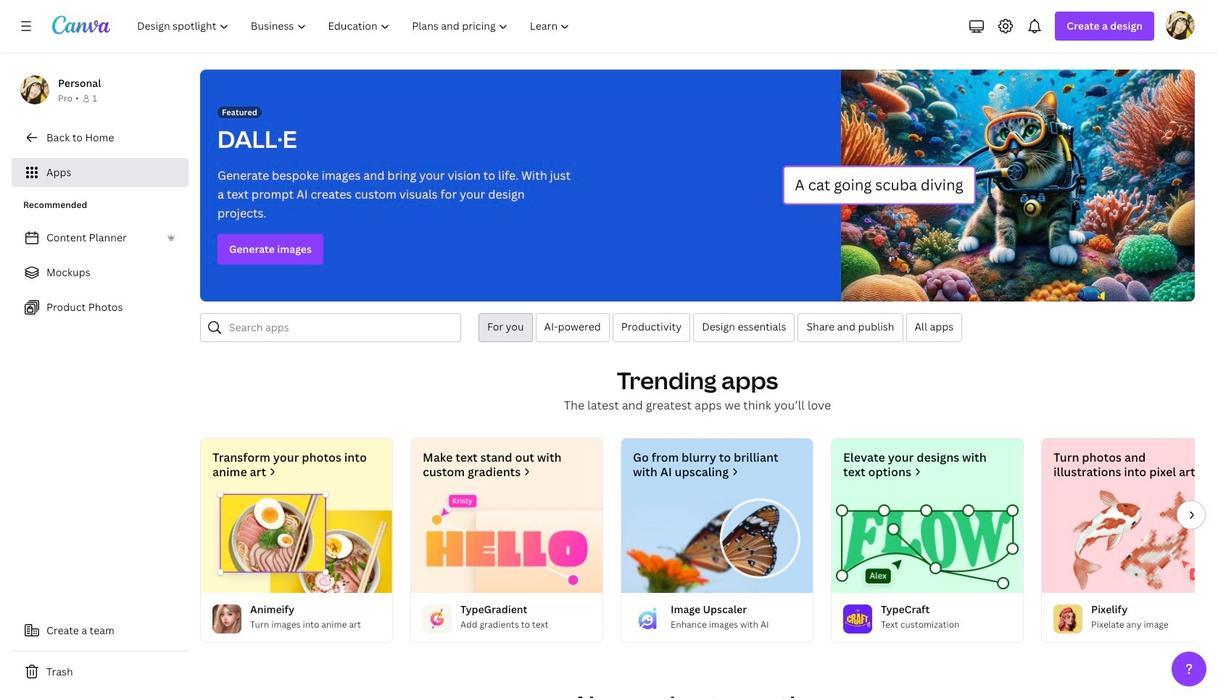 Task type: describe. For each thing, give the bounding box(es) containing it.
1 vertical spatial pixelify image
[[1054, 605, 1083, 634]]

0 vertical spatial pixelify image
[[1042, 491, 1218, 593]]

1 vertical spatial image upscaler image
[[633, 605, 662, 634]]

Input field to search for apps search field
[[229, 314, 452, 342]]

0 vertical spatial image upscaler image
[[622, 491, 813, 593]]

animeify image
[[212, 605, 242, 634]]



Task type: locate. For each thing, give the bounding box(es) containing it.
1 vertical spatial typecraft image
[[843, 605, 872, 634]]

an image with a cursor next to a text box containing the prompt "a cat going scuba diving" to generate an image. the generated image of a cat doing scuba diving is behind the text box. image
[[783, 70, 1195, 302]]

list
[[12, 223, 189, 322]]

top level navigation element
[[128, 12, 583, 41]]

typecraft image
[[832, 491, 1023, 593], [843, 605, 872, 634]]

image upscaler image
[[622, 491, 813, 593], [633, 605, 662, 634]]

stephanie aranda image
[[1166, 11, 1195, 40]]

pixelify image
[[1042, 491, 1218, 593], [1054, 605, 1083, 634]]

0 vertical spatial typecraft image
[[832, 491, 1023, 593]]

typegradient image
[[423, 605, 452, 634]]

typegradient image
[[411, 491, 603, 593]]

animeify image
[[201, 491, 392, 593]]



Task type: vqa. For each thing, say whether or not it's contained in the screenshot.
bottom TypeCraft image
yes



